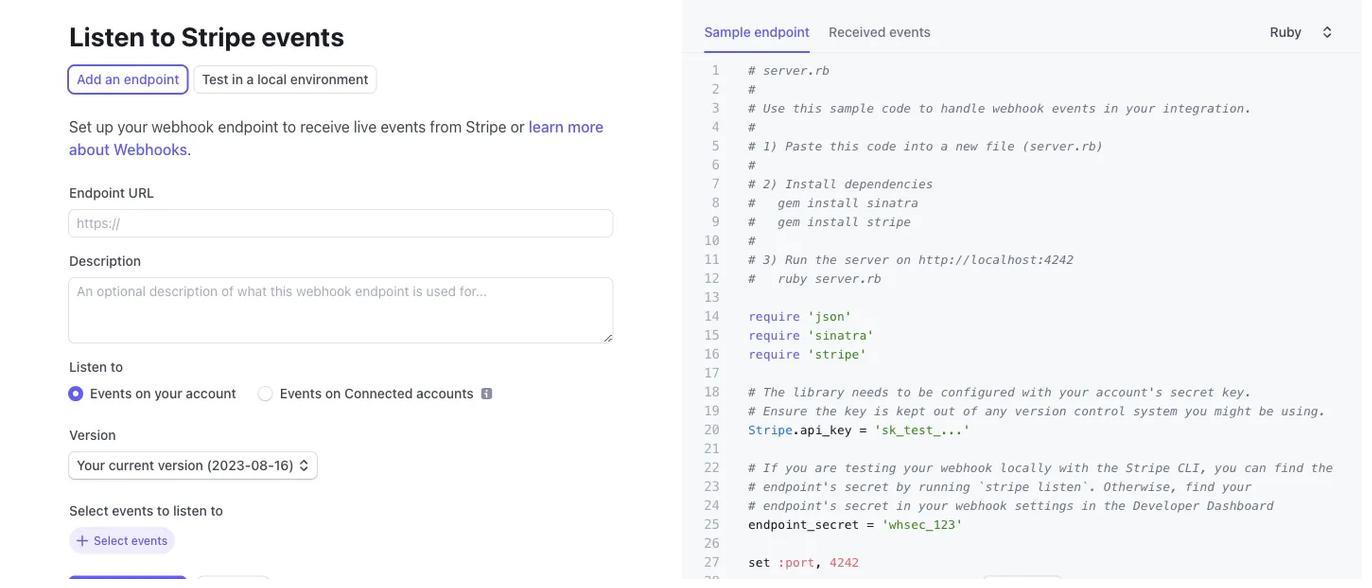 Task type: locate. For each thing, give the bounding box(es) containing it.
in inside '# server.rb # # use this sample code to handle webhook events in your integration. # # 1) paste this code into a new file (server.rb) # # 2) install dependencies #   gem install sinatra #   gem install stripe # # 3) run the server on http://localhost:4242 #   ruby server.rb'
[[1104, 101, 1119, 115]]

1 vertical spatial endpoint's
[[763, 498, 837, 513]]

select down the select events to listen to
[[94, 535, 128, 548]]

in up (server.rb)
[[1104, 101, 1119, 115]]

events on connected accounts
[[280, 386, 474, 402]]

listen`.
[[1037, 479, 1096, 494]]

12 # from the top
[[748, 271, 756, 285]]

9 # from the top
[[748, 214, 756, 229]]

select inside button
[[94, 535, 128, 548]]

0 horizontal spatial with
[[1022, 385, 1052, 399]]

endpoint's down are
[[763, 479, 837, 494]]

1 horizontal spatial with
[[1059, 461, 1089, 475]]

0 vertical spatial secret
[[1171, 385, 1215, 399]]

find down cli,
[[1185, 479, 1215, 494]]

a left "local"
[[247, 72, 254, 88]]

listen
[[69, 21, 145, 52], [69, 360, 107, 375]]

a
[[247, 72, 254, 88], [941, 139, 948, 153]]

in down by
[[896, 498, 911, 513]]

select for select events to listen to
[[69, 504, 109, 519]]

1 vertical spatial .
[[793, 423, 800, 437]]

2 require from the top
[[748, 328, 800, 342]]

webhook down '`stripe' in the bottom of the page
[[956, 498, 1008, 513]]

to up kept
[[896, 385, 911, 399]]

4 # from the top
[[748, 120, 756, 134]]

your left integration.
[[1126, 101, 1156, 115]]

stripe inside # the library needs to be configured with your account's secret key. # ensure the key is kept out of any version control system you might be using. stripe . api_key = 'sk_test_...'
[[748, 423, 793, 437]]

endpoint_secret
[[748, 517, 859, 531]]

stripe down ensure
[[748, 423, 793, 437]]

2 vertical spatial secret
[[845, 498, 889, 513]]

gem down 2)
[[778, 195, 800, 210]]

events down the select events to listen to
[[131, 535, 168, 548]]

endpoint's up endpoint_secret
[[763, 498, 837, 513]]

3 # from the top
[[748, 101, 756, 115]]

in right test
[[232, 72, 243, 88]]

are
[[815, 461, 837, 475]]

events down the listen to
[[90, 386, 132, 402]]

the up api_key
[[815, 404, 837, 418]]

0 vertical spatial .
[[187, 141, 192, 159]]

endpoint right sample
[[755, 24, 810, 40]]

1 vertical spatial be
[[1259, 404, 1274, 418]]

1 vertical spatial gem
[[778, 214, 800, 229]]

0 vertical spatial server.rb
[[763, 63, 830, 77]]

an
[[105, 72, 120, 88]]

0 horizontal spatial events
[[90, 386, 132, 402]]

events right received
[[890, 24, 931, 40]]

0 vertical spatial with
[[1022, 385, 1052, 399]]

2 install from the top
[[808, 214, 859, 229]]

require 'json' require 'sinatra' require 'stripe'
[[748, 309, 874, 361]]

0 vertical spatial select
[[69, 504, 109, 519]]

accounts
[[417, 386, 474, 402]]

1 vertical spatial install
[[808, 214, 859, 229]]

set
[[69, 118, 92, 136]]

2 horizontal spatial on
[[896, 252, 911, 266]]

webhook
[[993, 101, 1045, 115], [152, 118, 214, 136], [941, 461, 993, 475], [956, 498, 1008, 513]]

5 # from the top
[[748, 139, 756, 153]]

environment
[[290, 72, 369, 88]]

code left the into
[[867, 139, 896, 153]]

0 horizontal spatial on
[[135, 386, 151, 402]]

version
[[1015, 404, 1067, 418]]

11 # from the top
[[748, 252, 756, 266]]

events
[[90, 386, 132, 402], [280, 386, 322, 402]]

0 vertical spatial endpoint's
[[763, 479, 837, 494]]

0 vertical spatial install
[[808, 195, 859, 210]]

file
[[985, 139, 1015, 153]]

gem
[[778, 195, 800, 210], [778, 214, 800, 229]]

10 # from the top
[[748, 233, 756, 248]]

test
[[202, 72, 229, 88]]

# server.rb # # use this sample code to handle webhook events in your integration. # # 1) paste this code into a new file (server.rb) # # 2) install dependencies #   gem install sinatra #   gem install stripe # # 3) run the server on http://localhost:4242 #   ruby server.rb
[[748, 63, 1252, 285]]

0 vertical spatial find
[[1274, 461, 1304, 475]]

webhook up file
[[993, 101, 1045, 115]]

0 horizontal spatial find
[[1185, 479, 1215, 494]]

2 events from the left
[[280, 386, 322, 402]]

0 vertical spatial code
[[882, 101, 911, 115]]

events up (server.rb)
[[1052, 101, 1096, 115]]

tab list
[[705, 19, 950, 53]]

you
[[1185, 404, 1208, 418], [785, 461, 808, 475], [1215, 461, 1237, 475]]

events left 'connected'
[[280, 386, 322, 402]]

0 horizontal spatial a
[[247, 72, 254, 88]]

your inside '# server.rb # # use this sample code to handle webhook events in your integration. # # 1) paste this code into a new file (server.rb) # # 2) install dependencies #   gem install sinatra #   gem install stripe # # 3) run the server on http://localhost:4242 #   ruby server.rb'
[[1126, 101, 1156, 115]]

stripe
[[867, 214, 911, 229]]

gem up run
[[778, 214, 800, 229]]

0 vertical spatial =
[[859, 423, 867, 437]]

this right use
[[793, 101, 822, 115]]

1 vertical spatial this
[[830, 139, 859, 153]]

1 vertical spatial require
[[748, 328, 800, 342]]

code up the into
[[882, 101, 911, 115]]

7 # from the top
[[748, 177, 756, 191]]

the down the "otherwise,"
[[1104, 498, 1126, 513]]

0 horizontal spatial this
[[793, 101, 822, 115]]

sinatra
[[867, 195, 919, 210]]

1 events from the left
[[90, 386, 132, 402]]

:port
[[778, 555, 815, 569]]

0 vertical spatial this
[[793, 101, 822, 115]]

1 vertical spatial listen
[[69, 360, 107, 375]]

on left account
[[135, 386, 151, 402]]

http://localhost:4242
[[919, 252, 1074, 266]]

server.rb up use
[[763, 63, 830, 77]]

this down the sample
[[830, 139, 859, 153]]

0 vertical spatial be
[[919, 385, 933, 399]]

ruby
[[778, 271, 808, 285]]

select up select events button
[[69, 504, 109, 519]]

#
[[748, 63, 756, 77], [748, 82, 756, 96], [748, 101, 756, 115], [748, 120, 756, 134], [748, 139, 756, 153], [748, 158, 756, 172], [748, 177, 756, 191], [748, 195, 756, 210], [748, 214, 756, 229], [748, 233, 756, 248], [748, 252, 756, 266], [748, 271, 756, 285], [748, 385, 756, 399], [748, 404, 756, 418], [748, 461, 756, 475], [748, 479, 756, 494], [748, 498, 756, 513]]

endpoint's
[[763, 479, 837, 494], [763, 498, 837, 513]]

on for events on your account
[[135, 386, 151, 402]]

secret inside # the library needs to be configured with your account's secret key. # ensure the key is kept out of any version control system you might be using. stripe . api_key = 'sk_test_...'
[[1171, 385, 1215, 399]]

events up "select events"
[[112, 504, 154, 519]]

testing
[[845, 461, 896, 475]]

events inside received events button
[[890, 24, 931, 40]]

1 vertical spatial =
[[867, 517, 874, 531]]

1 vertical spatial code
[[867, 139, 896, 153]]

= inside # if you are testing your webhook locally with the stripe cli, you can find the # endpoint's secret by running `stripe listen`. otherwise, find your # endpoint's secret in your webhook settings in the developer dashboard endpoint_secret = 'whsec_123'
[[867, 517, 874, 531]]

3 require from the top
[[748, 347, 800, 361]]

to inside # the library needs to be configured with your account's secret key. # ensure the key is kept out of any version control system you might be using. stripe . api_key = 'sk_test_...'
[[896, 385, 911, 399]]

16 # from the top
[[748, 479, 756, 494]]

on left 'connected'
[[325, 386, 341, 402]]

a left new
[[941, 139, 948, 153]]

configured
[[941, 385, 1015, 399]]

in down listen`.
[[1082, 498, 1096, 513]]

0 horizontal spatial you
[[785, 461, 808, 475]]

listen for listen to
[[69, 360, 107, 375]]

key
[[845, 404, 867, 418]]

to
[[150, 21, 176, 52], [919, 101, 933, 115], [283, 118, 296, 136], [111, 360, 123, 375], [896, 385, 911, 399], [157, 504, 170, 519], [211, 504, 223, 519]]

0 vertical spatial gem
[[778, 195, 800, 210]]

2 listen from the top
[[69, 360, 107, 375]]

1 vertical spatial a
[[941, 139, 948, 153]]

17 # from the top
[[748, 498, 756, 513]]

out
[[933, 404, 956, 418]]

the
[[815, 252, 837, 266], [815, 404, 837, 418], [1096, 461, 1119, 475], [1311, 461, 1334, 475], [1104, 498, 1126, 513]]

listen to
[[69, 360, 123, 375]]

receive
[[300, 118, 350, 136]]

2 horizontal spatial you
[[1215, 461, 1237, 475]]

4242
[[830, 555, 859, 569]]

1 vertical spatial endpoint
[[124, 72, 179, 88]]

1 vertical spatial select
[[94, 535, 128, 548]]

set
[[748, 555, 770, 569]]

your up control
[[1059, 385, 1089, 399]]

1)
[[763, 139, 778, 153]]

1 vertical spatial with
[[1059, 461, 1089, 475]]

endpoint right an on the left top
[[124, 72, 179, 88]]

the down using.
[[1311, 461, 1334, 475]]

webhooks
[[113, 141, 187, 159]]

1 horizontal spatial on
[[325, 386, 341, 402]]

webhook up running
[[941, 461, 993, 475]]

1 horizontal spatial events
[[280, 386, 322, 402]]

install
[[808, 195, 859, 210], [808, 214, 859, 229]]

you left the can on the right bottom of page
[[1215, 461, 1237, 475]]

require
[[748, 309, 800, 323], [748, 328, 800, 342], [748, 347, 800, 361]]

to right listen
[[211, 504, 223, 519]]

code
[[882, 101, 911, 115], [867, 139, 896, 153]]

endpoint down "local"
[[218, 118, 279, 136]]

events for events on connected accounts
[[280, 386, 322, 402]]

events inside select events button
[[131, 535, 168, 548]]

on right server
[[896, 252, 911, 266]]

you inside # the library needs to be configured with your account's secret key. # ensure the key is kept out of any version control system you might be using. stripe . api_key = 'sk_test_...'
[[1185, 404, 1208, 418]]

1 horizontal spatial be
[[1259, 404, 1274, 418]]

events for events on your account
[[90, 386, 132, 402]]

1 horizontal spatial endpoint
[[218, 118, 279, 136]]

to up "add an endpoint"
[[150, 21, 176, 52]]

1 install from the top
[[808, 195, 859, 210]]

be right the might
[[1259, 404, 1274, 418]]

your left account
[[155, 386, 182, 402]]

stripe up the "otherwise,"
[[1126, 461, 1171, 475]]

2 vertical spatial endpoint
[[218, 118, 279, 136]]

listen up version
[[69, 360, 107, 375]]

be up kept
[[919, 385, 933, 399]]

be
[[919, 385, 933, 399], [1259, 404, 1274, 418]]

account's
[[1096, 385, 1163, 399]]

more
[[568, 118, 604, 136]]

= down key
[[859, 423, 867, 437]]

events right live
[[381, 118, 426, 136]]

locally
[[1000, 461, 1052, 475]]

1 listen from the top
[[69, 21, 145, 52]]

0 vertical spatial listen
[[69, 21, 145, 52]]

on for events on connected accounts
[[325, 386, 341, 402]]

sample
[[830, 101, 874, 115]]

1 horizontal spatial .
[[793, 423, 800, 437]]

listen up an on the left top
[[69, 21, 145, 52]]

stripe
[[181, 21, 256, 52], [466, 118, 507, 136], [748, 423, 793, 437], [1126, 461, 1171, 475]]

15 # from the top
[[748, 461, 756, 475]]

dashboard
[[1208, 498, 1274, 513]]

api_key
[[800, 423, 852, 437]]

listen for listen to stripe events
[[69, 21, 145, 52]]

tab list containing sample endpoint
[[705, 19, 950, 53]]

= left the 'whsec_123'
[[867, 517, 874, 531]]

. inside # the library needs to be configured with your account's secret key. # ensure the key is kept out of any version control system you might be using. stripe . api_key = 'sk_test_...'
[[793, 423, 800, 437]]

0 vertical spatial endpoint
[[755, 24, 810, 40]]

url
[[128, 186, 154, 201]]

0 vertical spatial a
[[247, 72, 254, 88]]

with up version
[[1022, 385, 1052, 399]]

add
[[77, 72, 102, 88]]

1 horizontal spatial find
[[1274, 461, 1304, 475]]

1 horizontal spatial you
[[1185, 404, 1208, 418]]

server.rb
[[763, 63, 830, 77], [815, 271, 882, 285]]

sample endpoint button
[[705, 19, 822, 53]]

server.rb down server
[[815, 271, 882, 285]]

key.
[[1222, 385, 1252, 399]]

0 horizontal spatial endpoint
[[124, 72, 179, 88]]

the right run
[[815, 252, 837, 266]]

you left the might
[[1185, 404, 1208, 418]]

= inside # the library needs to be configured with your account's secret key. # ensure the key is kept out of any version control system you might be using. stripe . api_key = 'sk_test_...'
[[859, 423, 867, 437]]

2 horizontal spatial endpoint
[[755, 24, 810, 40]]

control
[[1074, 404, 1126, 418]]

'sinatra'
[[808, 328, 874, 342]]

find right the can on the right bottom of page
[[1274, 461, 1304, 475]]

a inside '# server.rb # # use this sample code to handle webhook events in your integration. # # 1) paste this code into a new file (server.rb) # # 2) install dependencies #   gem install sinatra #   gem install stripe # # 3) run the server on http://localhost:4242 #   ruby server.rb'
[[941, 139, 948, 153]]

'whsec_123'
[[882, 517, 963, 531]]

endpoint url
[[69, 186, 154, 201]]

with up listen`.
[[1059, 461, 1089, 475]]

1 vertical spatial find
[[1185, 479, 1215, 494]]

to up events on your account
[[111, 360, 123, 375]]

if
[[763, 461, 778, 475]]

0 vertical spatial require
[[748, 309, 800, 323]]

1 horizontal spatial a
[[941, 139, 948, 153]]

to left handle
[[919, 101, 933, 115]]

with inside # if you are testing your webhook locally with the stripe cli, you can find the # endpoint's secret by running `stripe listen`. otherwise, find your # endpoint's secret in your webhook settings in the developer dashboard endpoint_secret = 'whsec_123'
[[1059, 461, 1089, 475]]

you right "if"
[[785, 461, 808, 475]]

2 vertical spatial require
[[748, 347, 800, 361]]



Task type: vqa. For each thing, say whether or not it's contained in the screenshot.
'whsec_123'
yes



Task type: describe. For each thing, give the bounding box(es) containing it.
2 gem from the top
[[778, 214, 800, 229]]

or
[[511, 118, 525, 136]]

https:// text field
[[69, 211, 613, 237]]

'sk_test_...'
[[874, 423, 971, 437]]

your right up
[[117, 118, 148, 136]]

to left receive
[[283, 118, 296, 136]]

the inside # the library needs to be configured with your account's secret key. # ensure the key is kept out of any version control system you might be using. stripe . api_key = 'sk_test_...'
[[815, 404, 837, 418]]

(server.rb)
[[1022, 139, 1104, 153]]

learn more about webhooks
[[69, 118, 604, 159]]

select events
[[94, 535, 168, 548]]

your up the 'whsec_123'
[[919, 498, 948, 513]]

An optional description of what this webhook endpoint is used for... text field
[[69, 279, 613, 343]]

run
[[785, 252, 808, 266]]

events up test in a local environment at the top
[[262, 21, 345, 52]]

the inside '# server.rb # # use this sample code to handle webhook events in your integration. # # 1) paste this code into a new file (server.rb) # # 2) install dependencies #   gem install sinatra #   gem install stripe # # 3) run the server on http://localhost:4242 #   ruby server.rb'
[[815, 252, 837, 266]]

to inside '# server.rb # # use this sample code to handle webhook events in your integration. # # 1) paste this code into a new file (server.rb) # # 2) install dependencies #   gem install sinatra #   gem install stripe # # 3) run the server on http://localhost:4242 #   ruby server.rb'
[[919, 101, 933, 115]]

paste
[[785, 139, 822, 153]]

sample
[[705, 24, 751, 40]]

1 # from the top
[[748, 63, 756, 77]]

up
[[96, 118, 113, 136]]

system
[[1133, 404, 1178, 418]]

'json'
[[808, 309, 852, 323]]

# if you are testing your webhook locally with the stripe cli, you can find the # endpoint's secret by running `stripe listen`. otherwise, find your # endpoint's secret in your webhook settings in the developer dashboard endpoint_secret = 'whsec_123'
[[748, 461, 1334, 531]]

webhook up webhooks at the top of page
[[152, 118, 214, 136]]

# the library needs to be configured with your account's secret key. # ensure the key is kept out of any version control system you might be using. stripe . api_key = 'sk_test_...'
[[748, 385, 1326, 437]]

2)
[[763, 177, 778, 191]]

the up the "otherwise,"
[[1096, 461, 1119, 475]]

new
[[956, 139, 978, 153]]

live
[[354, 118, 377, 136]]

handle
[[941, 101, 985, 115]]

learn more about webhooks link
[[69, 118, 604, 159]]

1 endpoint's from the top
[[763, 479, 837, 494]]

is
[[874, 404, 889, 418]]

kept
[[896, 404, 926, 418]]

local
[[258, 72, 287, 88]]

server
[[845, 252, 889, 266]]

account
[[186, 386, 236, 402]]

can
[[1245, 461, 1267, 475]]

your inside # the library needs to be configured with your account's secret key. # ensure the key is kept out of any version control system you might be using. stripe . api_key = 'sk_test_...'
[[1059, 385, 1089, 399]]

stripe inside # if you are testing your webhook locally with the stripe cli, you can find the # endpoint's secret by running `stripe listen`. otherwise, find your # endpoint's secret in your webhook settings in the developer dashboard endpoint_secret = 'whsec_123'
[[1126, 461, 1171, 475]]

0 horizontal spatial .
[[187, 141, 192, 159]]

1 vertical spatial secret
[[845, 479, 889, 494]]

description
[[69, 254, 141, 269]]

install
[[785, 177, 837, 191]]

set up your webhook endpoint to receive live events from stripe or
[[69, 118, 529, 136]]

6 # from the top
[[748, 158, 756, 172]]

received events
[[829, 24, 931, 40]]

received
[[829, 24, 886, 40]]

about
[[69, 141, 110, 159]]

listen to stripe events
[[69, 21, 345, 52]]

add an endpoint
[[77, 72, 179, 88]]

use
[[763, 101, 785, 115]]

any
[[985, 404, 1008, 418]]

events on your account
[[90, 386, 236, 402]]

version
[[69, 428, 116, 444]]

14 # from the top
[[748, 404, 756, 418]]

2 endpoint's from the top
[[763, 498, 837, 513]]

connected
[[345, 386, 413, 402]]

13 # from the top
[[748, 385, 756, 399]]

by
[[896, 479, 911, 494]]

to left listen
[[157, 504, 170, 519]]

stripe left 'or'
[[466, 118, 507, 136]]

listen
[[173, 504, 207, 519]]

might
[[1215, 404, 1252, 418]]

1 require from the top
[[748, 309, 800, 323]]

3)
[[763, 252, 778, 266]]

dependencies
[[845, 177, 933, 191]]

webhook inside '# server.rb # # use this sample code to handle webhook events in your integration. # # 1) paste this code into a new file (server.rb) # # 2) install dependencies #   gem install sinatra #   gem install stripe # # 3) run the server on http://localhost:4242 #   ruby server.rb'
[[993, 101, 1045, 115]]

the
[[763, 385, 785, 399]]

endpoint inside button
[[755, 24, 810, 40]]

from
[[430, 118, 462, 136]]

learn
[[529, 118, 564, 136]]

otherwise,
[[1104, 479, 1178, 494]]

1 horizontal spatial this
[[830, 139, 859, 153]]

8 # from the top
[[748, 195, 756, 210]]

running
[[919, 479, 971, 494]]

into
[[904, 139, 933, 153]]

your up by
[[904, 461, 933, 475]]

select events to listen to
[[69, 504, 223, 519]]

of
[[963, 404, 978, 418]]

stripe up test
[[181, 21, 256, 52]]

2 # from the top
[[748, 82, 756, 96]]

integration.
[[1163, 101, 1252, 115]]

cli,
[[1178, 461, 1208, 475]]

developer
[[1133, 498, 1200, 513]]

received events button
[[829, 19, 943, 53]]

on inside '# server.rb # # use this sample code to handle webhook events in your integration. # # 1) paste this code into a new file (server.rb) # # 2) install dependencies #   gem install sinatra #   gem install stripe # # 3) run the server on http://localhost:4242 #   ruby server.rb'
[[896, 252, 911, 266]]

endpoint
[[69, 186, 125, 201]]

set :port , 4242
[[748, 555, 859, 569]]

select for select events
[[94, 535, 128, 548]]

library
[[793, 385, 845, 399]]

needs
[[852, 385, 889, 399]]

with inside # the library needs to be configured with your account's secret key. # ensure the key is kept out of any version control system you might be using. stripe . api_key = 'sk_test_...'
[[1022, 385, 1052, 399]]

0 horizontal spatial be
[[919, 385, 933, 399]]

1 gem from the top
[[778, 195, 800, 210]]

test in a local environment
[[202, 72, 369, 88]]

your up dashboard
[[1222, 479, 1252, 494]]

events inside '# server.rb # # use this sample code to handle webhook events in your integration. # # 1) paste this code into a new file (server.rb) # # 2) install dependencies #   gem install sinatra #   gem install stripe # # 3) run the server on http://localhost:4242 #   ruby server.rb'
[[1052, 101, 1096, 115]]

sample endpoint
[[705, 24, 810, 40]]

'stripe'
[[808, 347, 867, 361]]

`stripe
[[978, 479, 1030, 494]]

select events button
[[69, 528, 175, 555]]

ensure
[[763, 404, 808, 418]]

1 vertical spatial server.rb
[[815, 271, 882, 285]]



